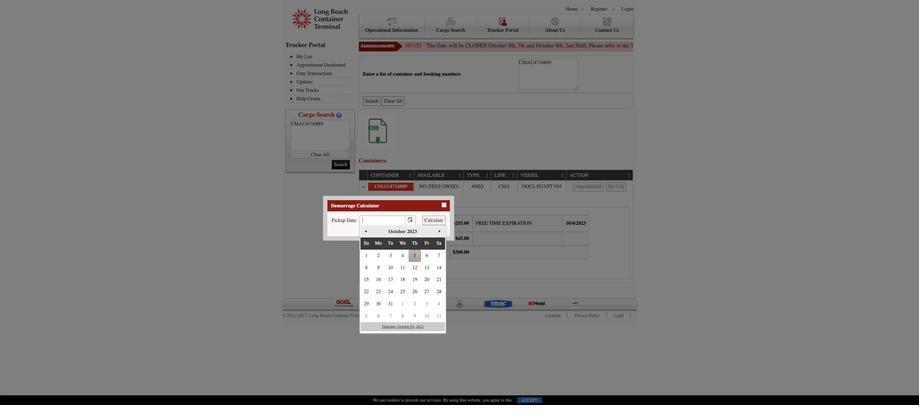 Task type: vqa. For each thing, say whether or not it's contained in the screenshot.


Task type: locate. For each thing, give the bounding box(es) containing it.
2 us from the left
[[614, 27, 619, 33]]

5 link up 12
[[409, 250, 421, 262]]

8 for 8 link to the bottom
[[402, 313, 404, 319]]

edit column settings image for line
[[511, 173, 516, 178]]

1 horizontal spatial portal
[[506, 27, 519, 33]]

trucker portal up 5th,
[[487, 27, 519, 33]]

0 vertical spatial 7 link
[[433, 250, 445, 262]]

11
[[400, 265, 405, 271], [437, 313, 442, 319]]

1 vertical spatial 6
[[377, 313, 380, 319]]

3 edit column settings image from the left
[[511, 173, 516, 178]]

1 horizontal spatial 2
[[414, 301, 416, 307]]

7 link up the 14
[[433, 250, 445, 262]]

1 horizontal spatial 3
[[426, 301, 428, 307]]

3 link down tu
[[385, 250, 397, 262]]

0 vertical spatial 11 link
[[397, 262, 409, 274]]

1 edit column settings image from the left
[[408, 173, 413, 178]]

10
[[388, 265, 393, 271], [425, 313, 430, 319]]

1 horizontal spatial 7
[[438, 253, 440, 259]]

about us link
[[529, 16, 581, 34]]

1 vertical spatial 7 link
[[385, 310, 397, 322]]

0 horizontal spatial 8 link
[[360, 262, 373, 274]]

tree grid containing container
[[359, 170, 633, 283]]

vessel column header
[[517, 170, 566, 181]]

1 horizontal spatial the
[[755, 42, 762, 49]]

edit column settings image inside action column header
[[627, 173, 632, 178]]

the left truck
[[623, 42, 630, 49]]

10 right rights
[[425, 313, 430, 319]]

edit column settings image for container
[[408, 173, 413, 178]]

9 link up 05,
[[409, 310, 421, 322]]

search down help center link
[[317, 111, 335, 118]]

the left week.
[[755, 42, 762, 49]]

24 link
[[385, 286, 397, 298]]

1 horizontal spatial trucker
[[487, 27, 504, 33]]

location link
[[545, 313, 561, 318]]

9 link
[[373, 262, 385, 274], [409, 310, 421, 322]]

calculator
[[357, 203, 379, 209]]

1 horizontal spatial 7 link
[[433, 250, 445, 262]]

1 us from the left
[[560, 27, 565, 33]]

5 for left 5 'link'
[[365, 313, 368, 319]]

None submit
[[363, 97, 381, 106], [332, 160, 350, 170], [363, 97, 381, 106], [332, 160, 350, 170]]

for right details at the right top of the page
[[747, 42, 753, 49]]

line inside tab list
[[378, 221, 389, 226]]

1 horizontal spatial 4
[[438, 301, 440, 307]]

0 horizontal spatial 2
[[377, 253, 380, 259]]

7 for the left 7 link
[[389, 313, 392, 319]]

we down october 2023 button
[[400, 241, 406, 246]]

1 horizontal spatial we
[[400, 241, 406, 246]]

0 vertical spatial time
[[489, 221, 501, 226]]

1 | from the left
[[583, 7, 583, 12]]

fees
[[375, 199, 386, 205]]

3 link down the '27'
[[421, 298, 433, 310]]

edit column settings image right type link
[[485, 173, 490, 178]]

1 vertical spatial 7
[[389, 313, 392, 319]]

0 vertical spatial trucker
[[487, 27, 504, 33]]

edit column settings image inside container column header
[[408, 173, 413, 178]]

0 horizontal spatial |
[[583, 7, 583, 12]]

21 link
[[433, 274, 445, 286]]

2023 right 05,
[[416, 325, 424, 329]]

cargo down help
[[298, 111, 315, 118]]

gate right the
[[437, 42, 447, 49]]

0 horizontal spatial 9 link
[[373, 262, 385, 274]]

cargo search up the will
[[436, 27, 465, 33]]

0 vertical spatial cargo
[[436, 27, 450, 33]]

cargo search link
[[425, 16, 477, 34]]

1 vertical spatial 4 link
[[433, 298, 445, 310]]

0 horizontal spatial menu bar
[[286, 53, 357, 103]]

14 link
[[433, 262, 445, 274]]

1 vertical spatial cargo
[[298, 111, 315, 118]]

edit column settings image up the 054
[[561, 173, 566, 178]]

tree grid
[[359, 170, 633, 283]]

1 vertical spatial search
[[317, 111, 335, 118]]

1
[[365, 253, 368, 259], [402, 301, 404, 307]]

| left "login" link
[[613, 7, 614, 12]]

9 link up 16
[[373, 262, 385, 274]]

7 up thursday,
[[389, 313, 392, 319]]

row
[[359, 170, 633, 181], [359, 181, 633, 193], [360, 238, 445, 250], [360, 250, 445, 262], [360, 262, 445, 274], [360, 274, 445, 286], [360, 286, 445, 298], [360, 298, 445, 310], [360, 310, 445, 322]]

2023 inside button
[[407, 229, 417, 235]]

extended dwell time fee
[[378, 236, 447, 242]]

line up cma
[[494, 173, 506, 178]]

week.
[[763, 42, 776, 49]]

we left use
[[373, 398, 379, 403]]

0 vertical spatial 2 link
[[373, 250, 385, 262]]

menu bar
[[359, 14, 634, 38], [286, 53, 357, 103]]

line up extended
[[378, 221, 389, 226]]

10 up 17
[[388, 265, 393, 271]]

0 horizontal spatial for
[[695, 42, 702, 49]]

cargo search inside cargo search link
[[436, 27, 465, 33]]

edit column settings image for action
[[627, 173, 632, 178]]

4 link down 28
[[433, 298, 445, 310]]

row containing cmau4716889
[[359, 181, 633, 193]]

1 horizontal spatial 1
[[402, 301, 404, 307]]

11 up 18
[[400, 265, 405, 271]]

5 for the rightmost 5 'link'
[[414, 253, 416, 259]]

cargo up the will
[[436, 27, 450, 33]]

2
[[377, 253, 380, 259], [414, 301, 416, 307]]

21
[[437, 277, 442, 283]]

0 horizontal spatial trucker portal
[[286, 41, 325, 49]]

1 horizontal spatial 9 link
[[409, 310, 421, 322]]

our
[[420, 398, 426, 403]]

row containing su
[[360, 238, 445, 250]]

4 down 28 link at the left bottom
[[438, 301, 440, 307]]

contact us
[[596, 27, 619, 33]]

us for contact us
[[614, 27, 619, 33]]

my
[[297, 54, 303, 60]]

8 link up 15
[[360, 262, 373, 274]]

gate inside my list appointment dashboard gate transactions updates our trucks help center
[[297, 71, 306, 76]]

0 vertical spatial trucker portal
[[487, 27, 519, 33]]

12 link
[[409, 262, 421, 274]]

1 up rights
[[402, 301, 404, 307]]

for right page
[[695, 42, 702, 49]]

0 horizontal spatial us
[[560, 27, 565, 33]]

1 link down su
[[360, 250, 373, 262]]

row containing container
[[359, 170, 633, 181]]

1 down su
[[365, 253, 368, 259]]

1 vertical spatial menu bar
[[286, 53, 357, 103]]

0 vertical spatial 3
[[389, 253, 392, 259]]

edit column settings image inside type column header
[[485, 173, 490, 178]]

type link
[[467, 170, 483, 180]]

7 link
[[433, 250, 445, 262], [385, 310, 397, 322]]

0 vertical spatial 2
[[377, 253, 380, 259]]

row group
[[359, 181, 633, 283]]

1 horizontal spatial trucker portal
[[487, 27, 519, 33]]

booking
[[424, 71, 441, 77]]

1 horizontal spatial 1 link
[[397, 298, 409, 310]]

17
[[388, 277, 393, 283]]

portal up 5th,
[[506, 27, 519, 33]]

1 vertical spatial 2 link
[[409, 298, 421, 310]]

0 vertical spatial 2023
[[407, 229, 417, 235]]

line inside column header
[[494, 173, 506, 178]]

0 vertical spatial 9
[[377, 265, 380, 271]]

0 horizontal spatial line
[[378, 221, 389, 226]]

edit column settings image inside vessel column header
[[561, 173, 566, 178]]

| right home 'link'
[[583, 7, 583, 12]]

1 horizontal spatial 10
[[425, 313, 430, 319]]

time right free
[[489, 221, 501, 226]]

trucker up the closed
[[487, 27, 504, 33]]

8th,
[[556, 42, 564, 49]]

1 edit column settings image from the left
[[458, 173, 463, 178]]

8 for top 8 link
[[365, 265, 368, 271]]

we inside 'grid'
[[400, 241, 406, 246]]

6 link up 13
[[421, 250, 433, 262]]

5 link down the 29
[[360, 310, 373, 322]]

1 vertical spatial all
[[392, 313, 398, 318]]

edit column settings image inside the available column header
[[458, 173, 463, 178]]

7 up the 14
[[438, 253, 440, 259]]

to right cookies
[[401, 398, 405, 403]]

11 right reserved.
[[437, 313, 442, 319]]

holds
[[426, 199, 442, 205]]

1 horizontal spatial 6 link
[[421, 250, 433, 262]]

portal up my list "link"
[[309, 41, 325, 49]]

0 horizontal spatial 10
[[388, 265, 393, 271]]

register link
[[591, 6, 608, 12]]

25
[[400, 289, 405, 295]]

11 for bottommost the 11 link
[[437, 313, 442, 319]]

0 vertical spatial we
[[400, 241, 406, 246]]

11 link up 18
[[397, 262, 409, 274]]

9 up 16
[[377, 265, 380, 271]]

5 inside cell
[[414, 253, 416, 259]]

1 vertical spatial 11
[[437, 313, 442, 319]]

©
[[283, 313, 286, 318]]

1 vertical spatial 10
[[425, 313, 430, 319]]

0 horizontal spatial 3
[[389, 253, 392, 259]]

2 horizontal spatial to
[[617, 42, 621, 49]]

llc.)
[[381, 313, 391, 318]]

services.
[[427, 398, 442, 403]]

cmau4716889 cell
[[368, 181, 414, 193]]

time left sa
[[424, 236, 436, 242]]

edit column settings image
[[408, 173, 413, 178], [627, 173, 632, 178]]

1 vertical spatial 10 link
[[421, 310, 433, 322]]

edit column settings image for type
[[485, 173, 490, 178]]

to right refer
[[617, 42, 621, 49]]

2 for leftmost 2 link
[[377, 253, 380, 259]]

0 vertical spatial 10 link
[[385, 262, 397, 274]]

of
[[388, 71, 392, 77]]

8 up thursday, october 05, 2023
[[402, 313, 404, 319]]

portal
[[506, 27, 519, 33], [309, 41, 325, 49]]

edit column settings image left type
[[458, 173, 463, 178]]

1 horizontal spatial 8
[[402, 313, 404, 319]]

vessel link
[[521, 170, 542, 180]]

row containing 1
[[360, 250, 445, 262]]

2023 right ©
[[287, 313, 296, 318]]

2023 up extended dwell time fee
[[407, 229, 417, 235]]

0 horizontal spatial edit column settings image
[[408, 173, 413, 178]]

select image
[[408, 218, 413, 223]]

sa
[[437, 241, 442, 246]]

1 vertical spatial 6 link
[[373, 310, 385, 322]]

type
[[467, 173, 480, 178]]

tab list
[[368, 195, 632, 281]]

0 vertical spatial search
[[451, 27, 465, 33]]

grid containing su
[[360, 238, 445, 322]]

center
[[307, 96, 321, 102]]

1 vertical spatial 8
[[402, 313, 404, 319]]

© 2023 lbct, long beach container terminal (lbct llc.) all rights reserved.
[[283, 313, 429, 318]]

10 link right rights
[[421, 310, 433, 322]]

6 link down 30
[[373, 310, 385, 322]]

and right 7th in the right of the page
[[527, 42, 535, 49]]

trucker up my
[[286, 41, 307, 49]]

9 right rights
[[414, 313, 416, 319]]

6 up 13
[[426, 253, 428, 259]]

policy
[[589, 313, 600, 318]]

time
[[489, 221, 501, 226], [424, 236, 436, 242]]

1 horizontal spatial 11 link
[[433, 310, 445, 322]]

1 vertical spatial 2
[[414, 301, 416, 307]]

2023 for october
[[407, 229, 417, 235]]

to left this.
[[501, 398, 504, 403]]

all right clear
[[323, 152, 329, 158]]

0 horizontal spatial 10 link
[[385, 262, 397, 274]]

2 down 26 link
[[414, 301, 416, 307]]

0 vertical spatial 6 link
[[421, 250, 433, 262]]

will
[[449, 42, 457, 49]]

40hq cell
[[464, 181, 491, 193]]

5 link
[[409, 250, 421, 262], [360, 310, 373, 322]]

all right llc.)
[[392, 313, 398, 318]]

5 down 29 link
[[365, 313, 368, 319]]

8 up 15
[[365, 265, 368, 271]]

26 link
[[409, 286, 421, 298]]

cargo search down center
[[298, 111, 335, 118]]

and
[[527, 42, 535, 49], [414, 71, 422, 77]]

gate
[[720, 42, 729, 49]]

current focused date is thursday, october 05, 2023 cell
[[409, 250, 421, 262]]

trucker
[[487, 27, 504, 33], [286, 41, 307, 49]]

edit column settings image right line link
[[511, 173, 516, 178]]

2 vertical spatial 2023
[[416, 325, 424, 329]]

cargo search
[[436, 27, 465, 33], [298, 111, 335, 118]]

help center link
[[290, 96, 354, 102]]

30 link
[[373, 298, 385, 310]]

5 up 12
[[414, 253, 416, 259]]

1 vertical spatial trucker portal
[[286, 41, 325, 49]]

2 link down 26
[[409, 298, 421, 310]]

grid
[[360, 238, 445, 322]]

15
[[364, 277, 369, 283]]

1 horizontal spatial menu bar
[[359, 14, 634, 38]]

us right contact
[[614, 27, 619, 33]]

0 vertical spatial all
[[323, 152, 329, 158]]

4 left current focused date is thursday, october 05, 2023 cell
[[402, 253, 404, 259]]

enter a list of container and booking numbers
[[363, 71, 461, 77]]

12
[[412, 265, 417, 271]]

0 horizontal spatial cargo search
[[298, 111, 335, 118]]

container
[[371, 173, 399, 178]]

website,
[[467, 398, 482, 403]]

0 vertical spatial 8
[[365, 265, 368, 271]]

0 vertical spatial 5
[[414, 253, 416, 259]]

us right about
[[560, 27, 565, 33]]

truck
[[631, 42, 644, 49]]

0 horizontal spatial 2 link
[[373, 250, 385, 262]]

row containing 22
[[360, 286, 445, 298]]

tab list containing fees
[[368, 195, 632, 281]]

edit column settings image
[[458, 173, 463, 178], [485, 173, 490, 178], [511, 173, 516, 178], [561, 173, 566, 178]]

4 link right 'total'
[[397, 250, 409, 262]]

1 horizontal spatial for
[[747, 42, 753, 49]]

1 vertical spatial 3
[[426, 301, 428, 307]]

no (fees owed)
[[419, 184, 459, 189]]

cell
[[566, 181, 633, 193]]

0 vertical spatial menu bar
[[359, 14, 634, 38]]

edit column settings image for available
[[458, 173, 463, 178]]

22
[[364, 289, 369, 295]]

dashboard
[[324, 62, 346, 68]]

3 down the "27" link
[[426, 301, 428, 307]]

gate right truck
[[645, 42, 656, 49]]

10 link up 17
[[385, 262, 397, 274]]

edit column settings image inside line column header
[[511, 173, 516, 178]]

1 vertical spatial 5
[[365, 313, 368, 319]]

None text field
[[360, 216, 405, 225]]

operational information link
[[359, 16, 425, 34]]

privacy policy
[[575, 313, 600, 318]]

8 link up thursday, october 05, 2023
[[397, 310, 409, 322]]

trucker portal
[[487, 27, 519, 33], [286, 41, 325, 49]]

31 link
[[385, 298, 397, 310]]

no (fees owed) cell
[[414, 181, 464, 193]]

tu
[[388, 241, 393, 246]]

1 for from the left
[[695, 42, 702, 49]]

0 horizontal spatial 4
[[402, 253, 404, 259]]

register
[[591, 6, 608, 12]]

0 horizontal spatial 9
[[377, 265, 380, 271]]

trucker portal up the list
[[286, 41, 325, 49]]

None button
[[382, 97, 405, 106], [573, 182, 604, 192], [606, 182, 627, 192], [422, 216, 446, 225], [375, 265, 423, 275], [382, 97, 405, 106], [573, 182, 604, 192], [606, 182, 627, 192], [422, 216, 446, 225], [375, 265, 423, 275]]

search
[[451, 27, 465, 33], [317, 111, 335, 118]]

7 link up thursday,
[[385, 310, 397, 322]]

we use cookies to provide our services. by using this website, you agree to this.
[[373, 398, 513, 403]]

gate up updates
[[297, 71, 306, 76]]

2 link down the mo
[[373, 250, 385, 262]]

row containing 8
[[360, 262, 445, 274]]

0 horizontal spatial all
[[323, 152, 329, 158]]

and left booking
[[414, 71, 422, 77]]

list
[[305, 54, 312, 60]]

appointment
[[297, 62, 323, 68]]

2 down the mo
[[377, 253, 380, 259]]

us for about us
[[560, 27, 565, 33]]

0 horizontal spatial 11 link
[[397, 262, 409, 274]]

th
[[412, 241, 418, 246]]

16 link
[[373, 274, 385, 286]]

11 link right reserved.
[[433, 310, 445, 322]]

4 edit column settings image from the left
[[561, 173, 566, 178]]

27 link
[[421, 286, 433, 298]]

next image
[[437, 229, 442, 234]]

1 horizontal spatial 5
[[414, 253, 416, 259]]

october down 'line demurrage'
[[389, 229, 406, 235]]

2 edit column settings image from the left
[[627, 173, 632, 178]]

2 edit column settings image from the left
[[485, 173, 490, 178]]

3 for the rightmost "3" link
[[426, 301, 428, 307]]

0 vertical spatial 11
[[400, 265, 405, 271]]

6 left llc.)
[[377, 313, 380, 319]]

search up be
[[451, 27, 465, 33]]

all
[[323, 152, 329, 158], [392, 313, 398, 318]]

3 down tu
[[389, 253, 392, 259]]

3 link
[[385, 250, 397, 262], [421, 298, 433, 310]]

legal
[[614, 313, 624, 318]]

29
[[364, 301, 369, 307]]

edit column settings image for vessel
[[561, 173, 566, 178]]

1 horizontal spatial cargo
[[436, 27, 450, 33]]

trucker inside trucker portal link
[[487, 27, 504, 33]]

1 horizontal spatial 10 link
[[421, 310, 433, 322]]

0 horizontal spatial we
[[373, 398, 379, 403]]

we
[[400, 241, 406, 246], [373, 398, 379, 403]]

we for we
[[400, 241, 406, 246]]

(fees
[[428, 184, 441, 189]]

2023 for ©
[[287, 313, 296, 318]]

demurrage
[[391, 221, 422, 226]]

1 vertical spatial 9
[[414, 313, 416, 319]]

0 vertical spatial 4 link
[[397, 250, 409, 262]]

Enter container numbers and/ or booking numbers. Press ESC to reset input box text field
[[519, 59, 578, 90]]

Enter container numbers and/ or booking numbers.  text field
[[291, 120, 350, 151]]

0 horizontal spatial 7
[[389, 313, 392, 319]]

1 vertical spatial 9 link
[[409, 310, 421, 322]]

1 link up rights
[[397, 298, 409, 310]]

0 horizontal spatial 1
[[365, 253, 368, 259]]

2 the from the left
[[755, 42, 762, 49]]



Task type: describe. For each thing, give the bounding box(es) containing it.
contact us link
[[581, 16, 633, 34]]

0 vertical spatial 8 link
[[360, 262, 373, 274]]

0 horizontal spatial 7 link
[[385, 310, 397, 322]]

using
[[449, 398, 459, 403]]

mo
[[375, 241, 382, 246]]

line for line
[[494, 173, 506, 178]]

1 horizontal spatial 9
[[414, 313, 416, 319]]

previous image
[[363, 229, 368, 234]]

0 vertical spatial 1
[[365, 253, 368, 259]]

announcements
[[360, 43, 395, 49]]

26
[[412, 289, 417, 295]]

agree
[[491, 398, 500, 403]]

action link
[[570, 170, 592, 180]]

$255.00
[[453, 221, 469, 226]]

28
[[437, 289, 442, 295]]

1 vertical spatial 1
[[402, 301, 404, 307]]

use
[[380, 398, 386, 403]]

details
[[396, 199, 416, 205]]

provide
[[406, 398, 419, 403]]

7th
[[518, 42, 525, 49]]

you
[[483, 398, 489, 403]]

1 horizontal spatial 5 link
[[409, 250, 421, 262]]

october left 8th,
[[536, 42, 554, 49]]

expiration
[[503, 221, 532, 226]]

trucker portal inside menu bar
[[487, 27, 519, 33]]

further
[[703, 42, 719, 49]]

2 for from the left
[[747, 42, 753, 49]]

by
[[443, 398, 448, 403]]

no
[[419, 184, 427, 189]]

dwell
[[406, 236, 423, 242]]

2 for the bottommost 2 link
[[414, 301, 416, 307]]

0 vertical spatial 10
[[388, 265, 393, 271]]

cmau4716889
[[374, 184, 407, 189]]

be
[[459, 42, 464, 49]]

1 vertical spatial 4
[[438, 301, 440, 307]]

privacy
[[575, 313, 588, 318]]

our trucks link
[[290, 88, 354, 93]]

18 link
[[397, 274, 409, 286]]

portal inside menu bar
[[506, 27, 519, 33]]

web
[[673, 42, 682, 49]]

0 vertical spatial 9 link
[[373, 262, 385, 274]]

1 horizontal spatial gate
[[437, 42, 447, 49]]

help
[[297, 96, 306, 102]]

0 vertical spatial and
[[527, 42, 535, 49]]

10/1/23
[[405, 42, 422, 49]]

line column header
[[491, 170, 517, 181]]

pickup date:
[[332, 218, 359, 224]]

action column header
[[566, 170, 633, 181]]

0 horizontal spatial 4 link
[[397, 250, 409, 262]]

available link
[[417, 170, 448, 180]]

0 horizontal spatial 3 link
[[385, 250, 397, 262]]

1 horizontal spatial to
[[501, 398, 504, 403]]

total
[[378, 250, 395, 255]]

all inside button
[[323, 152, 329, 158]]

free time expiration
[[476, 221, 532, 226]]

search inside menu bar
[[451, 27, 465, 33]]

1 horizontal spatial 4 link
[[433, 298, 445, 310]]

0 horizontal spatial cargo
[[298, 111, 315, 118]]

oocl egypt 054 cell
[[517, 181, 566, 193]]

contact
[[596, 27, 612, 33]]

31
[[388, 301, 393, 307]]

please
[[589, 42, 604, 49]]

0 horizontal spatial trucker
[[286, 41, 307, 49]]

thursday,
[[382, 325, 397, 329]]

054
[[554, 184, 562, 189]]

3 for the left "3" link
[[389, 253, 392, 259]]

25 link
[[397, 286, 409, 298]]

refer
[[605, 42, 616, 49]]

6 for rightmost "6" link
[[426, 253, 428, 259]]

0 vertical spatial 4
[[402, 253, 404, 259]]

1 vertical spatial portal
[[309, 41, 325, 49]]

20 link
[[421, 274, 433, 286]]

menu bar containing operational information
[[359, 14, 634, 38]]

line demurrage
[[378, 221, 422, 226]]

home link
[[566, 6, 578, 12]]

13 link
[[421, 262, 433, 274]]

1 vertical spatial time
[[424, 236, 436, 242]]

0 horizontal spatial to
[[401, 398, 405, 403]]

container link
[[371, 170, 402, 180]]

this.
[[506, 398, 513, 403]]

updates link
[[290, 79, 354, 85]]

we for we use cookies to provide our services. by using this website, you agree to this.
[[373, 398, 379, 403]]

1 the from the left
[[623, 42, 630, 49]]

menu bar containing my list
[[286, 53, 357, 103]]

28 link
[[433, 286, 445, 298]]

1 horizontal spatial time
[[489, 221, 501, 226]]

my list link
[[290, 54, 354, 60]]

our
[[297, 88, 304, 93]]

the
[[427, 42, 435, 49]]

a
[[376, 71, 379, 77]]

october left 05,
[[398, 325, 410, 329]]

row containing 15
[[360, 274, 445, 286]]

october left 5th,
[[489, 42, 507, 49]]

available column header
[[414, 170, 464, 181]]

details
[[731, 42, 745, 49]]

0 horizontal spatial 5 link
[[360, 310, 373, 322]]

about
[[545, 27, 558, 33]]

type column header
[[464, 170, 491, 181]]

closed
[[465, 42, 487, 49]]

24
[[388, 289, 393, 295]]

30
[[376, 301, 381, 307]]

operational
[[365, 27, 391, 33]]

0 vertical spatial 1 link
[[360, 250, 373, 262]]

october 2023 button
[[372, 227, 434, 237]]

holds tab
[[421, 196, 447, 207]]

extended
[[378, 236, 405, 242]]

row group containing cmau4716889
[[359, 181, 633, 283]]

17 link
[[385, 274, 397, 286]]

1 horizontal spatial all
[[392, 313, 398, 318]]

about us
[[545, 27, 565, 33]]

page
[[683, 42, 694, 49]]

container column header
[[368, 170, 414, 181]]

accept
[[522, 398, 538, 403]]

14
[[437, 265, 442, 271]]

$300.00
[[453, 249, 469, 255]]

1 vertical spatial 11 link
[[433, 310, 445, 322]]

1 vertical spatial 8 link
[[397, 310, 409, 322]]

row containing 29
[[360, 298, 445, 310]]

2 | from the left
[[613, 7, 614, 12]]

23 link
[[373, 286, 385, 298]]

0 horizontal spatial and
[[414, 71, 422, 77]]

rights
[[399, 313, 410, 318]]

fees tab
[[370, 196, 391, 207]]

clear all button
[[291, 151, 350, 159]]

container
[[393, 71, 413, 77]]

11 for the 11 link to the top
[[400, 265, 405, 271]]

beach
[[320, 313, 331, 318]]

this
[[460, 398, 466, 403]]

details tab
[[391, 196, 421, 207]]

1 horizontal spatial 3 link
[[421, 298, 433, 310]]

line link
[[494, 170, 509, 180]]

23
[[376, 289, 381, 295]]

2 horizontal spatial gate
[[645, 42, 656, 49]]

cma cell
[[491, 181, 517, 193]]

trucks
[[305, 88, 319, 93]]

fr
[[425, 241, 429, 246]]

6 for bottommost "6" link
[[377, 313, 380, 319]]

line for line demurrage
[[378, 221, 389, 226]]

available
[[417, 173, 445, 178]]

05,
[[411, 325, 415, 329]]

7 for rightmost 7 link
[[438, 253, 440, 259]]

row containing 5
[[360, 310, 445, 322]]

19 link
[[409, 274, 421, 286]]

october inside button
[[389, 229, 406, 235]]

action
[[570, 173, 589, 178]]

thursday, october 05, 2023
[[382, 325, 424, 329]]

cargo inside menu bar
[[436, 27, 450, 33]]

vessel
[[521, 173, 539, 178]]

legal link
[[614, 313, 624, 318]]



